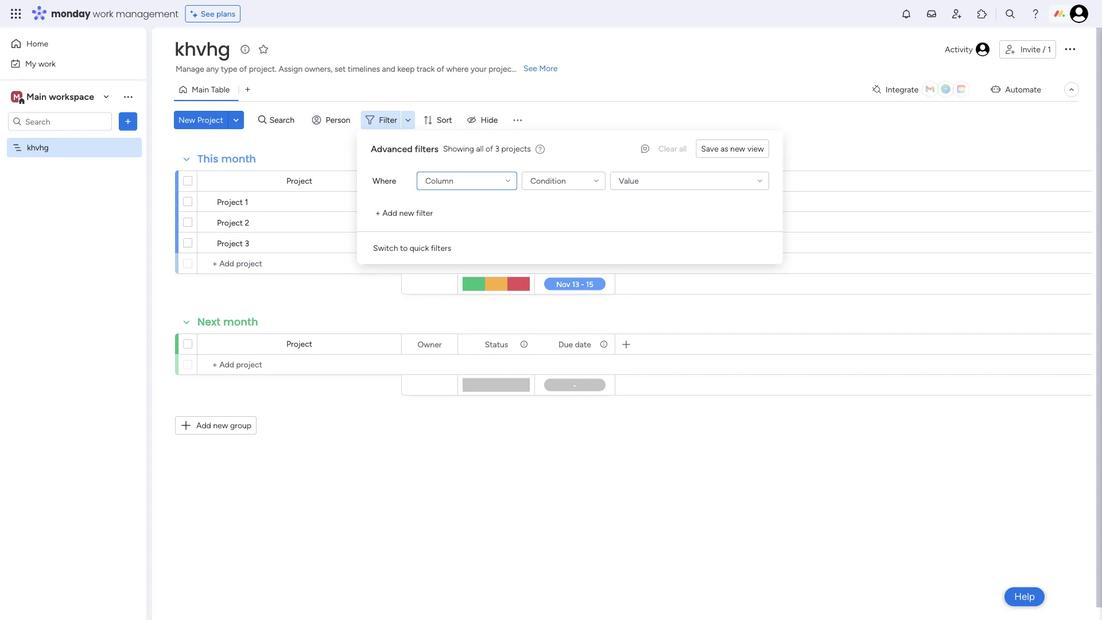 Task type: vqa. For each thing, say whether or not it's contained in the screenshot.
2023 related to Nov 17, 2023 12:35 PM
no



Task type: describe. For each thing, give the bounding box(es) containing it.
main table
[[192, 85, 230, 94]]

add inside button
[[383, 208, 398, 218]]

date for second due date 'field'
[[575, 340, 592, 349]]

0 horizontal spatial 3
[[245, 238, 249, 248]]

1 owner field from the top
[[415, 175, 445, 188]]

your
[[471, 64, 487, 74]]

switch
[[373, 243, 398, 253]]

1 due from the top
[[559, 176, 573, 186]]

arrow down image
[[401, 113, 415, 127]]

see for see plans
[[201, 9, 215, 19]]

gary orlando image
[[1071, 5, 1089, 23]]

date for first due date 'field' from the top
[[575, 176, 592, 186]]

main workspace
[[26, 91, 94, 102]]

sort
[[437, 115, 452, 125]]

advanced filters showing all of 3 projects
[[371, 143, 531, 154]]

workspace selection element
[[11, 90, 96, 105]]

filter
[[379, 115, 397, 125]]

/
[[1043, 45, 1047, 54]]

dapulse integrations image
[[873, 85, 882, 94]]

invite members image
[[952, 8, 963, 20]]

any
[[206, 64, 219, 74]]

next
[[198, 315, 221, 329]]

see for see more
[[524, 63, 538, 73]]

1 column information image from the top
[[520, 177, 529, 186]]

set
[[335, 64, 346, 74]]

owners,
[[305, 64, 333, 74]]

to
[[400, 243, 408, 253]]

options image
[[1064, 42, 1078, 56]]

new project
[[179, 115, 223, 125]]

integrate
[[886, 85, 919, 94]]

sort button
[[419, 111, 459, 129]]

timelines
[[348, 64, 380, 74]]

Next month field
[[195, 315, 261, 330]]

save as new view button
[[696, 140, 770, 158]]

track
[[417, 64, 435, 74]]

project 2
[[217, 218, 250, 227]]

project inside button
[[197, 115, 223, 125]]

workspace image
[[11, 90, 22, 103]]

person
[[326, 115, 351, 125]]

khvhg inside list box
[[27, 143, 49, 153]]

project 1
[[217, 197, 248, 207]]

+ add new filter button
[[371, 204, 438, 222]]

see plans button
[[185, 5, 241, 22]]

project 3
[[217, 238, 249, 248]]

1 column information image from the top
[[600, 177, 609, 186]]

filter button
[[361, 111, 415, 129]]

status for 2nd status field from the bottom
[[485, 176, 509, 186]]

value
[[619, 176, 639, 186]]

v2 user feedback image
[[642, 143, 650, 155]]

collapse board header image
[[1068, 85, 1077, 94]]

2
[[245, 218, 250, 227]]

clear all button
[[654, 140, 692, 158]]

help button
[[1005, 588, 1046, 607]]

assign
[[279, 64, 303, 74]]

status for 2nd status field from the top of the page
[[485, 340, 509, 349]]

3 inside advanced filters showing all of 3 projects
[[495, 144, 500, 154]]

new for filter
[[399, 208, 415, 218]]

2 due date from the top
[[559, 340, 592, 349]]

0 horizontal spatial 1
[[245, 197, 248, 207]]

clear all
[[659, 144, 687, 154]]

home
[[26, 39, 48, 49]]

new project button
[[174, 111, 228, 129]]

2 status field from the top
[[482, 338, 511, 351]]

show board description image
[[238, 44, 252, 55]]

m
[[13, 92, 20, 102]]

main for main workspace
[[26, 91, 47, 102]]

0 horizontal spatial of
[[240, 64, 247, 74]]

workspace
[[49, 91, 94, 102]]

group
[[230, 421, 252, 431]]

activity
[[946, 45, 974, 54]]

next month
[[198, 315, 258, 329]]

clear
[[659, 144, 678, 154]]

switch to quick filters button
[[369, 239, 456, 257]]

filters inside button
[[431, 243, 452, 253]]

invite / 1 button
[[1000, 40, 1057, 59]]

help image
[[1031, 8, 1042, 20]]

invite / 1
[[1021, 45, 1052, 54]]

add new group
[[196, 421, 252, 431]]

project.
[[249, 64, 277, 74]]

management
[[116, 7, 178, 20]]

month for this month
[[221, 152, 256, 166]]

workspace options image
[[122, 91, 134, 102]]

column
[[426, 176, 454, 186]]



Task type: locate. For each thing, give the bounding box(es) containing it.
project
[[489, 64, 515, 74]]

1 vertical spatial owner
[[418, 340, 442, 349]]

add left group
[[196, 421, 211, 431]]

this
[[198, 152, 219, 166]]

khvhg field
[[172, 36, 233, 62]]

stands.
[[517, 64, 542, 74]]

1 date from the top
[[575, 176, 592, 186]]

0 vertical spatial 3
[[495, 144, 500, 154]]

1 horizontal spatial new
[[399, 208, 415, 218]]

notifications image
[[901, 8, 913, 20]]

0 horizontal spatial see
[[201, 9, 215, 19]]

1 horizontal spatial 1
[[1049, 45, 1052, 54]]

add new group button
[[175, 416, 257, 435]]

1 vertical spatial owner field
[[415, 338, 445, 351]]

Search field
[[267, 112, 301, 128]]

0 vertical spatial date
[[575, 176, 592, 186]]

work inside button
[[38, 59, 56, 68]]

1 vertical spatial 1
[[245, 197, 248, 207]]

apps image
[[977, 8, 989, 20]]

all inside button
[[680, 144, 687, 154]]

new right as
[[731, 144, 746, 154]]

main left table
[[192, 85, 209, 94]]

1 vertical spatial due date field
[[556, 338, 595, 351]]

1 vertical spatial new
[[399, 208, 415, 218]]

month for next month
[[223, 315, 258, 329]]

home button
[[7, 34, 124, 53]]

0 vertical spatial see
[[201, 9, 215, 19]]

1 due date field from the top
[[556, 175, 595, 188]]

1 vertical spatial filters
[[431, 243, 452, 253]]

1 owner from the top
[[418, 176, 442, 186]]

1 horizontal spatial add
[[383, 208, 398, 218]]

1 vertical spatial date
[[575, 340, 592, 349]]

invite
[[1021, 45, 1041, 54]]

This month field
[[195, 152, 259, 167]]

see inside button
[[201, 9, 215, 19]]

type
[[221, 64, 238, 74]]

khvhg down "search in workspace" "field"
[[27, 143, 49, 153]]

this month
[[198, 152, 256, 166]]

1 up 2
[[245, 197, 248, 207]]

Due date field
[[556, 175, 595, 188], [556, 338, 595, 351]]

0 vertical spatial due
[[559, 176, 573, 186]]

khvhg up any
[[175, 36, 230, 62]]

khvhg list box
[[0, 136, 146, 313]]

0 vertical spatial add
[[383, 208, 398, 218]]

view
[[748, 144, 765, 154]]

2 column information image from the top
[[520, 340, 529, 349]]

add inside button
[[196, 421, 211, 431]]

where
[[447, 64, 469, 74]]

+
[[376, 208, 381, 218]]

activity button
[[941, 40, 996, 59]]

add right +
[[383, 208, 398, 218]]

2 horizontal spatial of
[[486, 144, 493, 154]]

1 vertical spatial status
[[485, 340, 509, 349]]

manage any type of project. assign owners, set timelines and keep track of where your project stands.
[[176, 64, 542, 74]]

see plans
[[201, 9, 236, 19]]

filters right quick
[[431, 243, 452, 253]]

1 vertical spatial month
[[223, 315, 258, 329]]

keep
[[398, 64, 415, 74]]

new for view
[[731, 144, 746, 154]]

of
[[240, 64, 247, 74], [437, 64, 445, 74], [486, 144, 493, 154]]

where
[[373, 176, 397, 186]]

column information image
[[600, 177, 609, 186], [600, 340, 609, 349]]

2 all from the left
[[680, 144, 687, 154]]

monday work management
[[51, 7, 178, 20]]

menu image
[[512, 114, 523, 126]]

+ Add project text field
[[203, 257, 396, 271]]

main for main table
[[192, 85, 209, 94]]

1 vertical spatial due
[[559, 340, 573, 349]]

month
[[221, 152, 256, 166], [223, 315, 258, 329]]

person button
[[308, 111, 358, 129]]

as
[[721, 144, 729, 154]]

1 horizontal spatial khvhg
[[175, 36, 230, 62]]

0 horizontal spatial main
[[26, 91, 47, 102]]

option
[[0, 137, 146, 140]]

1 due date from the top
[[559, 176, 592, 186]]

due date
[[559, 176, 592, 186], [559, 340, 592, 349]]

0 vertical spatial 1
[[1049, 45, 1052, 54]]

0 vertical spatial column information image
[[520, 177, 529, 186]]

condition
[[531, 176, 566, 186]]

all right showing
[[477, 144, 484, 154]]

main table button
[[174, 80, 239, 99]]

angle down image
[[234, 116, 239, 124]]

my
[[25, 59, 36, 68]]

work for monday
[[93, 7, 113, 20]]

all inside advanced filters showing all of 3 projects
[[477, 144, 484, 154]]

1 vertical spatial 3
[[245, 238, 249, 248]]

filters down sort popup button at the top left
[[415, 143, 439, 154]]

0 horizontal spatial all
[[477, 144, 484, 154]]

save as new view
[[702, 144, 765, 154]]

owner
[[418, 176, 442, 186], [418, 340, 442, 349]]

0 vertical spatial due date
[[559, 176, 592, 186]]

1 vertical spatial add
[[196, 421, 211, 431]]

0 vertical spatial status field
[[482, 175, 511, 188]]

2 owner field from the top
[[415, 338, 445, 351]]

of left projects
[[486, 144, 493, 154]]

table
[[211, 85, 230, 94]]

search everything image
[[1005, 8, 1017, 20]]

0 vertical spatial owner field
[[415, 175, 445, 188]]

1 vertical spatial due date
[[559, 340, 592, 349]]

inbox image
[[927, 8, 938, 20]]

see
[[201, 9, 215, 19], [524, 63, 538, 73]]

options image
[[122, 116, 134, 127]]

see left plans
[[201, 9, 215, 19]]

new
[[179, 115, 195, 125]]

quick
[[410, 243, 429, 253]]

main right the workspace image
[[26, 91, 47, 102]]

hide
[[481, 115, 498, 125]]

work right my
[[38, 59, 56, 68]]

2 status from the top
[[485, 340, 509, 349]]

1 all from the left
[[477, 144, 484, 154]]

switch to quick filters
[[373, 243, 452, 253]]

0 vertical spatial work
[[93, 7, 113, 20]]

filters
[[415, 143, 439, 154], [431, 243, 452, 253]]

of right track
[[437, 64, 445, 74]]

0 vertical spatial khvhg
[[175, 36, 230, 62]]

2 due date field from the top
[[556, 338, 595, 351]]

new left filter
[[399, 208, 415, 218]]

1
[[1049, 45, 1052, 54], [245, 197, 248, 207]]

1 vertical spatial khvhg
[[27, 143, 49, 153]]

0 vertical spatial column information image
[[600, 177, 609, 186]]

new
[[731, 144, 746, 154], [399, 208, 415, 218], [213, 421, 228, 431]]

manage
[[176, 64, 204, 74]]

learn more image
[[536, 144, 545, 155]]

main inside button
[[192, 85, 209, 94]]

and
[[382, 64, 396, 74]]

khvhg
[[175, 36, 230, 62], [27, 143, 49, 153]]

1 status from the top
[[485, 176, 509, 186]]

see left more
[[524, 63, 538, 73]]

see more link
[[523, 63, 559, 74]]

plans
[[217, 9, 236, 19]]

main inside workspace selection element
[[26, 91, 47, 102]]

of inside advanced filters showing all of 3 projects
[[486, 144, 493, 154]]

main
[[192, 85, 209, 94], [26, 91, 47, 102]]

automate
[[1006, 85, 1042, 94]]

2 due from the top
[[559, 340, 573, 349]]

hide button
[[463, 111, 505, 129]]

filter
[[417, 208, 433, 218]]

1 vertical spatial work
[[38, 59, 56, 68]]

all right clear
[[680, 144, 687, 154]]

1 vertical spatial see
[[524, 63, 538, 73]]

more
[[540, 63, 558, 73]]

0 vertical spatial owner
[[418, 176, 442, 186]]

work for my
[[38, 59, 56, 68]]

add to favorites image
[[258, 43, 269, 55]]

monday
[[51, 7, 91, 20]]

project
[[197, 115, 223, 125], [287, 176, 313, 186], [217, 197, 243, 207], [217, 218, 243, 227], [217, 238, 243, 248], [287, 339, 313, 349]]

v2 search image
[[258, 114, 267, 127]]

1 horizontal spatial all
[[680, 144, 687, 154]]

my work
[[25, 59, 56, 68]]

status
[[485, 176, 509, 186], [485, 340, 509, 349]]

see more
[[524, 63, 558, 73]]

2 date from the top
[[575, 340, 592, 349]]

advanced
[[371, 143, 413, 154]]

3
[[495, 144, 500, 154], [245, 238, 249, 248]]

Owner field
[[415, 175, 445, 188], [415, 338, 445, 351]]

2 vertical spatial new
[[213, 421, 228, 431]]

owner for first owner field from the top
[[418, 176, 442, 186]]

1 horizontal spatial 3
[[495, 144, 500, 154]]

month right 'this'
[[221, 152, 256, 166]]

date
[[575, 176, 592, 186], [575, 340, 592, 349]]

1 horizontal spatial see
[[524, 63, 538, 73]]

+ Add project text field
[[203, 358, 396, 372]]

1 horizontal spatial work
[[93, 7, 113, 20]]

owner for 2nd owner field from the top
[[418, 340, 442, 349]]

3 left projects
[[495, 144, 500, 154]]

Status field
[[482, 175, 511, 188], [482, 338, 511, 351]]

0 vertical spatial month
[[221, 152, 256, 166]]

showing
[[443, 144, 474, 154]]

month right the next on the bottom left
[[223, 315, 258, 329]]

select product image
[[10, 8, 22, 20]]

+ add new filter
[[376, 208, 433, 218]]

add view image
[[245, 85, 250, 94]]

2 horizontal spatial new
[[731, 144, 746, 154]]

1 inside button
[[1049, 45, 1052, 54]]

of right type
[[240, 64, 247, 74]]

0 vertical spatial due date field
[[556, 175, 595, 188]]

2 owner from the top
[[418, 340, 442, 349]]

Search in workspace field
[[24, 115, 96, 128]]

add
[[383, 208, 398, 218], [196, 421, 211, 431]]

column information image
[[520, 177, 529, 186], [520, 340, 529, 349]]

1 right /
[[1049, 45, 1052, 54]]

1 horizontal spatial of
[[437, 64, 445, 74]]

1 status field from the top
[[482, 175, 511, 188]]

work right monday
[[93, 7, 113, 20]]

help
[[1015, 591, 1036, 603]]

1 vertical spatial column information image
[[520, 340, 529, 349]]

2 column information image from the top
[[600, 340, 609, 349]]

my work button
[[7, 54, 124, 73]]

new inside button
[[399, 208, 415, 218]]

0 vertical spatial new
[[731, 144, 746, 154]]

1 vertical spatial status field
[[482, 338, 511, 351]]

0 horizontal spatial add
[[196, 421, 211, 431]]

0 vertical spatial filters
[[415, 143, 439, 154]]

0 horizontal spatial work
[[38, 59, 56, 68]]

save
[[702, 144, 719, 154]]

projects
[[502, 144, 531, 154]]

3 down 2
[[245, 238, 249, 248]]

0 horizontal spatial new
[[213, 421, 228, 431]]

0 vertical spatial status
[[485, 176, 509, 186]]

new left group
[[213, 421, 228, 431]]

1 horizontal spatial main
[[192, 85, 209, 94]]

all
[[477, 144, 484, 154], [680, 144, 687, 154]]

due
[[559, 176, 573, 186], [559, 340, 573, 349]]

1 vertical spatial column information image
[[600, 340, 609, 349]]

autopilot image
[[992, 82, 1002, 96]]

0 horizontal spatial khvhg
[[27, 143, 49, 153]]



